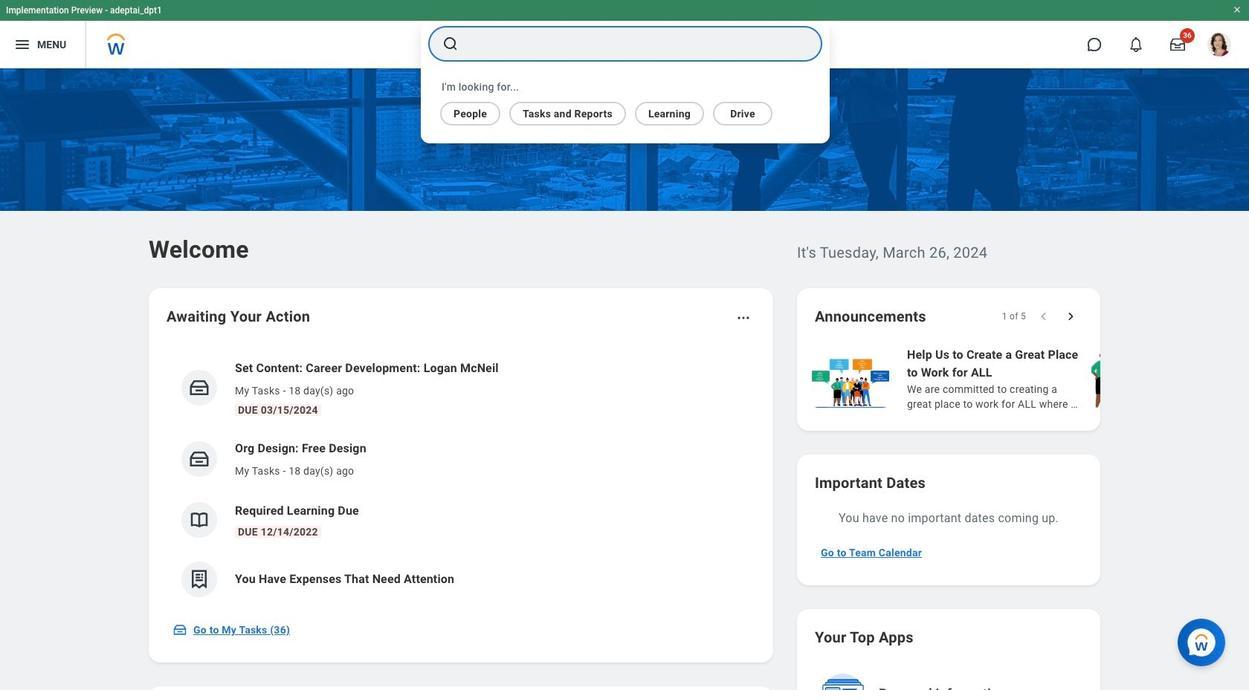 Task type: describe. For each thing, give the bounding box(es) containing it.
recent searches list box
[[421, 71, 824, 74]]

inbox large image
[[1171, 37, 1185, 52]]

book open image
[[188, 509, 210, 532]]

close environment banner image
[[1233, 5, 1242, 14]]

dashboard expenses image
[[188, 569, 210, 591]]



Task type: locate. For each thing, give the bounding box(es) containing it.
list
[[809, 345, 1249, 413], [167, 348, 756, 610]]

list box
[[421, 96, 812, 126]]

search image
[[442, 35, 460, 53]]

1 vertical spatial inbox image
[[188, 448, 210, 471]]

0 vertical spatial inbox image
[[188, 377, 210, 399]]

status
[[1002, 311, 1026, 323]]

1 horizontal spatial list
[[809, 345, 1249, 413]]

profile logan mcneil image
[[1208, 33, 1232, 60]]

main content
[[0, 68, 1249, 691]]

0 horizontal spatial list
[[167, 348, 756, 610]]

notifications large image
[[1129, 37, 1144, 52]]

justify image
[[13, 36, 31, 54]]

chevron right small image
[[1063, 309, 1078, 324]]

banner
[[0, 0, 1249, 68]]

None search field
[[421, 22, 830, 144]]

inbox image
[[188, 377, 210, 399], [188, 448, 210, 471], [173, 623, 187, 638]]

Search Workday  search field
[[469, 28, 791, 60]]

2 vertical spatial inbox image
[[173, 623, 187, 638]]

chevron left small image
[[1037, 309, 1052, 324]]



Task type: vqa. For each thing, say whether or not it's contained in the screenshot.
Wood
no



